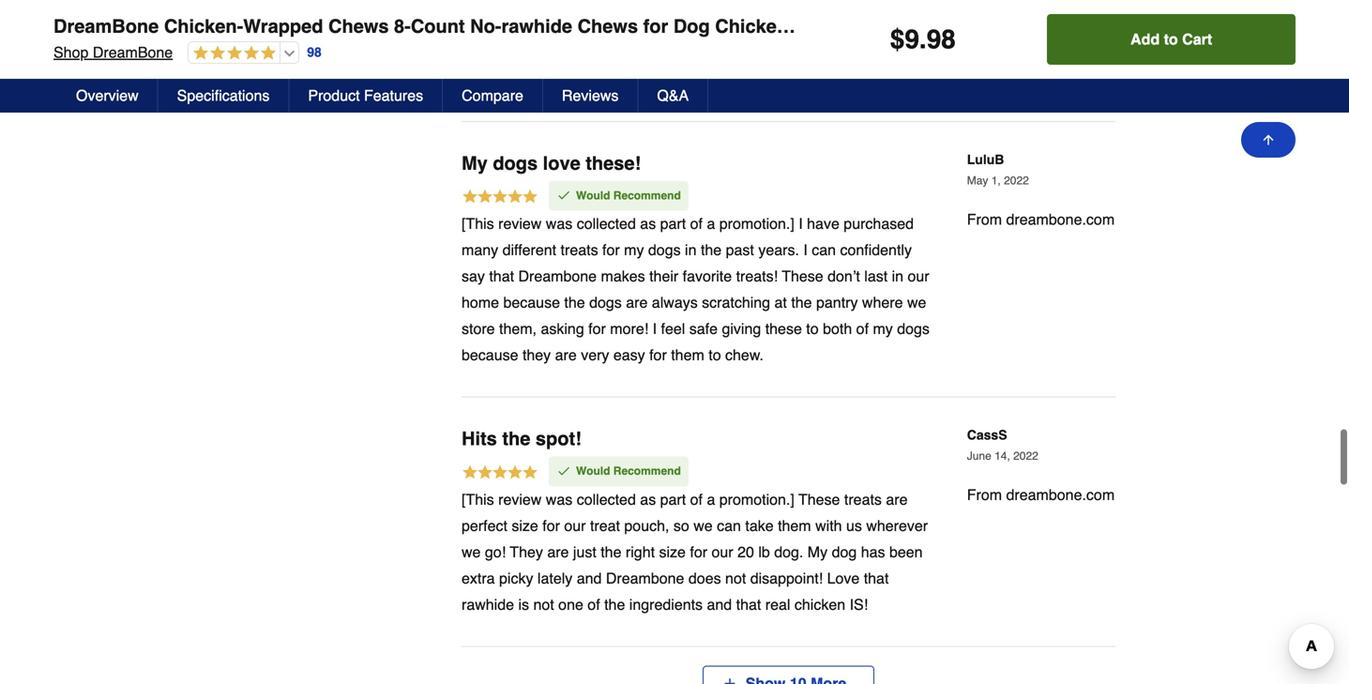Task type: describe. For each thing, give the bounding box(es) containing it.
1 vertical spatial because
[[462, 347, 519, 364]]

0 vertical spatial dreambone
[[54, 15, 159, 37]]

dogs up their at top
[[649, 241, 681, 259]]

from dreambone.com for hits the spot!
[[967, 486, 1115, 504]]

perfect
[[462, 517, 508, 534]]

14,
[[995, 450, 1011, 463]]

0 vertical spatial rawhide
[[502, 15, 573, 37]]

shop
[[54, 44, 89, 61]]

years.
[[759, 241, 800, 259]]

extra
[[462, 570, 495, 587]]

compare
[[462, 87, 524, 104]]

arrow up image
[[1262, 132, 1277, 147]]

last
[[865, 268, 888, 285]]

the right hits
[[502, 428, 531, 450]]

they
[[523, 347, 551, 364]]

their
[[650, 268, 679, 285]]

them inside [this review was collected as part of a promotion.] i have purchased many different treats for my dogs in the past years. i can confidently say that dreambone makes their favorite treats!  these don't last in our home because the dogs are always scratching at the pantry where we store them, asking for more! i feel safe giving these to both of my dogs because they are very easy for them to chew.
[[671, 347, 705, 364]]

disappoint!
[[751, 570, 823, 587]]

may
[[967, 174, 989, 187]]

recommend for my dogs love these!
[[614, 189, 681, 202]]

1 horizontal spatial our
[[712, 543, 734, 561]]

would for spot!
[[576, 465, 611, 478]]

0 horizontal spatial we
[[462, 543, 481, 561]]

1 vertical spatial and
[[707, 596, 732, 613]]

[this for my
[[462, 215, 494, 232]]

dogs down where
[[898, 320, 930, 338]]

ingredients
[[630, 596, 703, 613]]

so
[[674, 517, 690, 534]]

1 horizontal spatial that
[[736, 596, 762, 613]]

1 vertical spatial dreambone
[[93, 44, 173, 61]]

been
[[890, 543, 923, 561]]

1 vertical spatial in
[[892, 268, 904, 285]]

features
[[364, 87, 423, 104]]

feel
[[661, 320, 686, 338]]

can inside "[this review was collected as part of a promotion.] these treats are perfect size for our treat pouch, so we can take them with us wherever we go! they are just the right size for our 20 lb dog. my dog has been extra picky lately and dreambone does not disappoint! love that rawhide is not one of the ingredients and that real chicken is!"
[[717, 517, 741, 534]]

count
[[411, 15, 465, 37]]

for left dog
[[644, 15, 669, 37]]

casss
[[967, 428, 1008, 443]]

chicken-
[[164, 15, 243, 37]]

add to cart button
[[1048, 14, 1296, 65]]

them,
[[499, 320, 537, 338]]

pantry
[[817, 294, 858, 311]]

these
[[766, 320, 802, 338]]

1 vertical spatial that
[[864, 570, 889, 587]]

we inside [this review was collected as part of a promotion.] i have purchased many different treats for my dogs in the past years. i can confidently say that dreambone makes their favorite treats!  these don't last in our home because the dogs are always scratching at the pantry where we store them, asking for more! i feel safe giving these to both of my dogs because they are very easy for them to chew.
[[908, 294, 927, 311]]

from dreambone.com for my dogs love these!
[[967, 211, 1115, 228]]

0 horizontal spatial size
[[512, 517, 539, 534]]

count)
[[878, 15, 939, 37]]

for up "makes"
[[603, 241, 620, 259]]

real
[[766, 596, 791, 613]]

shop dreambone
[[54, 44, 173, 61]]

2022 for hits the spot!
[[1014, 450, 1039, 463]]

would recommend for my dogs love these!
[[576, 189, 681, 202]]

many
[[462, 241, 499, 259]]

dog
[[832, 543, 857, 561]]

0 vertical spatial not
[[726, 570, 746, 587]]

[this review was collected as part of a promotion.] these treats are perfect size for our treat pouch, so we can take them with us wherever we go! they are just the right size for our 20 lb dog. my dog has been extra picky lately and dreambone does not disappoint! love that rawhide is not one of the ingredients and that real chicken is!
[[462, 491, 928, 613]]

are down 'asking'
[[555, 347, 577, 364]]

the right "at"
[[792, 294, 812, 311]]

product features button
[[289, 79, 443, 113]]

1 vertical spatial we
[[694, 517, 713, 534]]

dreambone.com for my dogs love these!
[[1007, 211, 1115, 228]]

take
[[746, 517, 774, 534]]

lulub may 1, 2022
[[967, 152, 1029, 187]]

treats inside [this review was collected as part of a promotion.] i have purchased many different treats for my dogs in the past years. i can confidently say that dreambone makes their favorite treats!  these don't last in our home because the dogs are always scratching at the pantry where we store them, asking for more! i feel safe giving these to both of my dogs because they are very easy for them to chew.
[[561, 241, 598, 259]]

plus image
[[723, 676, 738, 684]]

review for the
[[499, 491, 542, 508]]

a for hits the spot!
[[707, 491, 716, 508]]

dreambone inside [this review was collected as part of a promotion.] i have purchased many different treats for my dogs in the past years. i can confidently say that dreambone makes their favorite treats!  these don't last in our home because the dogs are always scratching at the pantry where we store them, asking for more! i feel safe giving these to both of my dogs because they are very easy for them to chew.
[[519, 268, 597, 285]]

are up wherever at the bottom right of page
[[886, 491, 908, 508]]

0 vertical spatial because
[[504, 294, 560, 311]]

would for love
[[576, 189, 611, 202]]

recommend for hits the spot!
[[614, 465, 681, 478]]

for up very
[[589, 320, 606, 338]]

product features
[[308, 87, 423, 104]]

these!
[[586, 152, 641, 174]]

hits the spot!
[[462, 428, 582, 450]]

1 horizontal spatial i
[[799, 215, 803, 232]]

(8-
[[855, 15, 878, 37]]

does
[[689, 570, 721, 587]]

that inside [this review was collected as part of a promotion.] i have purchased many different treats for my dogs in the past years. i can confidently say that dreambone makes their favorite treats!  these don't last in our home because the dogs are always scratching at the pantry where we store them, asking for more! i feel safe giving these to both of my dogs because they are very easy for them to chew.
[[489, 268, 514, 285]]

0 vertical spatial in
[[685, 241, 697, 259]]

5 stars image for the
[[462, 464, 539, 484]]

for up does
[[690, 543, 708, 561]]

2 chews from the left
[[578, 15, 638, 37]]

always
[[652, 294, 698, 311]]

was for spot!
[[546, 491, 573, 508]]

wrapped
[[243, 15, 323, 37]]

go!
[[485, 543, 506, 561]]

chicken
[[715, 15, 789, 37]]

1 vertical spatial size
[[659, 543, 686, 561]]

casss june 14, 2022
[[967, 428, 1039, 463]]

dogs left "love"
[[493, 152, 538, 174]]

right
[[626, 543, 655, 561]]

q&a button
[[639, 79, 709, 113]]

collected for love
[[577, 215, 636, 232]]

1 vertical spatial to
[[807, 320, 819, 338]]

treat
[[590, 517, 620, 534]]

one
[[559, 596, 584, 613]]

dogs down "makes"
[[590, 294, 622, 311]]

safe
[[690, 320, 718, 338]]

cart
[[1183, 31, 1213, 48]]

the up favorite
[[701, 241, 722, 259]]

as for hits the spot!
[[640, 491, 656, 508]]

4.9 stars image
[[189, 45, 276, 62]]

giving
[[722, 320, 761, 338]]

with
[[816, 517, 842, 534]]

home
[[462, 294, 499, 311]]

20
[[738, 543, 755, 561]]

favorite
[[683, 268, 732, 285]]

5 stars image for dogs
[[462, 188, 539, 208]]

june
[[967, 450, 992, 463]]

very
[[581, 347, 610, 364]]

say
[[462, 268, 485, 285]]

can inside [this review was collected as part of a promotion.] i have purchased many different treats for my dogs in the past years. i can confidently say that dreambone makes their favorite treats!  these don't last in our home because the dogs are always scratching at the pantry where we store them, asking for more! i feel safe giving these to both of my dogs because they are very easy for them to chew.
[[812, 241, 836, 259]]

store
[[462, 320, 495, 338]]

pouch,
[[625, 517, 670, 534]]



Task type: locate. For each thing, give the bounding box(es) containing it.
checkmark image
[[557, 464, 572, 479]]

not down 20
[[726, 570, 746, 587]]

collected inside "[this review was collected as part of a promotion.] these treats are perfect size for our treat pouch, so we can take them with us wherever we go! they are just the right size for our 20 lb dog. my dog has been extra picky lately and dreambone does not disappoint! love that rawhide is not one of the ingredients and that real chicken is!"
[[577, 491, 636, 508]]

to right the add
[[1164, 31, 1179, 48]]

1 a from the top
[[707, 215, 716, 232]]

collected for spot!
[[577, 491, 636, 508]]

dreambone.com down lulub may 1, 2022
[[1007, 211, 1115, 228]]

dogs
[[493, 152, 538, 174], [649, 241, 681, 259], [590, 294, 622, 311], [898, 320, 930, 338]]

a for my dogs love these!
[[707, 215, 716, 232]]

0 vertical spatial size
[[512, 517, 539, 534]]

0 vertical spatial 2022
[[1004, 174, 1029, 187]]

and
[[577, 570, 602, 587], [707, 596, 732, 613]]

1 horizontal spatial and
[[707, 596, 732, 613]]

2 vertical spatial i
[[653, 320, 657, 338]]

1 horizontal spatial we
[[694, 517, 713, 534]]

2 would from the top
[[576, 465, 611, 478]]

5 stars image up many at the left
[[462, 188, 539, 208]]

0 vertical spatial would
[[576, 189, 611, 202]]

1 vertical spatial recommend
[[614, 465, 681, 478]]

2 review from the top
[[499, 491, 542, 508]]

0 vertical spatial part
[[660, 215, 686, 232]]

.
[[920, 24, 927, 54]]

[this inside [this review was collected as part of a promotion.] i have purchased many different treats for my dogs in the past years. i can confidently say that dreambone makes their favorite treats!  these don't last in our home because the dogs are always scratching at the pantry where we store them, asking for more! i feel safe giving these to both of my dogs because they are very easy for them to chew.
[[462, 215, 494, 232]]

part inside "[this review was collected as part of a promotion.] these treats are perfect size for our treat pouch, so we can take them with us wherever we go! they are just the right size for our 20 lb dog. my dog has been extra picky lately and dreambone does not disappoint! love that rawhide is not one of the ingredients and that real chicken is!"
[[660, 491, 686, 508]]

we right where
[[908, 294, 927, 311]]

for
[[644, 15, 669, 37], [603, 241, 620, 259], [589, 320, 606, 338], [650, 347, 667, 364], [543, 517, 560, 534], [690, 543, 708, 561]]

0 horizontal spatial not
[[534, 596, 554, 613]]

0 horizontal spatial i
[[653, 320, 657, 338]]

2 horizontal spatial i
[[804, 241, 808, 259]]

2 was from the top
[[546, 491, 573, 508]]

1 collected from the top
[[577, 215, 636, 232]]

my down compare button
[[462, 152, 488, 174]]

rawhide up compare button
[[502, 15, 573, 37]]

0 vertical spatial promotion.]
[[720, 215, 795, 232]]

and down does
[[707, 596, 732, 613]]

overview button
[[57, 79, 158, 113]]

my
[[624, 241, 644, 259], [873, 320, 893, 338]]

1 would from the top
[[576, 189, 611, 202]]

my left "dog"
[[808, 543, 828, 561]]

2 would recommend from the top
[[576, 465, 681, 478]]

treats
[[561, 241, 598, 259], [845, 491, 882, 508]]

reviews button
[[543, 79, 639, 113]]

scratching
[[702, 294, 771, 311]]

1 horizontal spatial 98
[[927, 24, 956, 54]]

don't
[[828, 268, 861, 285]]

collected
[[577, 215, 636, 232], [577, 491, 636, 508]]

my down where
[[873, 320, 893, 338]]

review for dogs
[[499, 215, 542, 232]]

as inside [this review was collected as part of a promotion.] i have purchased many different treats for my dogs in the past years. i can confidently say that dreambone makes their favorite treats!  these don't last in our home because the dogs are always scratching at the pantry where we store them, asking for more! i feel safe giving these to both of my dogs because they are very easy for them to chew.
[[640, 215, 656, 232]]

that right say
[[489, 268, 514, 285]]

specifications button
[[158, 79, 289, 113]]

5 stars image down hits
[[462, 464, 539, 484]]

i left have
[[799, 215, 803, 232]]

0 vertical spatial [this
[[462, 215, 494, 232]]

they
[[510, 543, 543, 561]]

these up "at"
[[782, 268, 824, 285]]

love
[[827, 570, 860, 587]]

a inside "[this review was collected as part of a promotion.] these treats are perfect size for our treat pouch, so we can take them with us wherever we go! they are just the right size for our 20 lb dog. my dog has been extra picky lately and dreambone does not disappoint! love that rawhide is not one of the ingredients and that real chicken is!"
[[707, 491, 716, 508]]

1 vertical spatial my
[[808, 543, 828, 561]]

[this for hits
[[462, 491, 494, 508]]

chews left 8- on the top left
[[329, 15, 389, 37]]

2 vertical spatial we
[[462, 543, 481, 561]]

our left 20
[[712, 543, 734, 561]]

would right checkmark image
[[576, 465, 611, 478]]

1 horizontal spatial dreambone
[[606, 570, 685, 587]]

lately
[[538, 570, 573, 587]]

1 vertical spatial dreambone.com
[[1007, 486, 1115, 504]]

to down the safe on the right
[[709, 347, 721, 364]]

1 vertical spatial would recommend
[[576, 465, 681, 478]]

1 chews from the left
[[329, 15, 389, 37]]

rawhide inside "[this review was collected as part of a promotion.] these treats are perfect size for our treat pouch, so we can take them with us wherever we go! they are just the right size for our 20 lb dog. my dog has been extra picky lately and dreambone does not disappoint! love that rawhide is not one of the ingredients and that real chicken is!"
[[462, 596, 514, 613]]

2022 inside casss june 14, 2022
[[1014, 450, 1039, 463]]

would
[[576, 189, 611, 202], [576, 465, 611, 478]]

wherever
[[867, 517, 928, 534]]

at
[[775, 294, 787, 311]]

0 vertical spatial them
[[671, 347, 705, 364]]

where
[[863, 294, 903, 311]]

0 vertical spatial recommend
[[614, 189, 681, 202]]

2 part from the top
[[660, 491, 686, 508]]

was for love
[[546, 215, 573, 232]]

2 horizontal spatial we
[[908, 294, 927, 311]]

we left go!
[[462, 543, 481, 561]]

2 vertical spatial our
[[712, 543, 734, 561]]

1 horizontal spatial can
[[812, 241, 836, 259]]

not right is
[[534, 596, 554, 613]]

part up so at the bottom of the page
[[660, 491, 686, 508]]

1 dreambone.com from the top
[[1007, 211, 1115, 228]]

0 vertical spatial treats
[[561, 241, 598, 259]]

0 horizontal spatial treats
[[561, 241, 598, 259]]

picky
[[499, 570, 534, 587]]

2 dreambone.com from the top
[[1007, 486, 1115, 504]]

2022 for my dogs love these!
[[1004, 174, 1029, 187]]

0 vertical spatial would recommend
[[576, 189, 681, 202]]

0 horizontal spatial to
[[709, 347, 721, 364]]

dreambone down right
[[606, 570, 685, 587]]

my dogs love these!
[[462, 152, 641, 174]]

collected up "makes"
[[577, 215, 636, 232]]

0 vertical spatial that
[[489, 268, 514, 285]]

2 horizontal spatial our
[[908, 268, 930, 285]]

i
[[799, 215, 803, 232], [804, 241, 808, 259], [653, 320, 657, 338]]

2 vertical spatial that
[[736, 596, 762, 613]]

2 as from the top
[[640, 491, 656, 508]]

review inside "[this review was collected as part of a promotion.] these treats are perfect size for our treat pouch, so we can take them with us wherever we go! they are just the right size for our 20 lb dog. my dog has been extra picky lately and dreambone does not disappoint! love that rawhide is not one of the ingredients and that real chicken is!"
[[499, 491, 542, 508]]

0 horizontal spatial and
[[577, 570, 602, 587]]

spot!
[[536, 428, 582, 450]]

from down the may
[[967, 211, 1003, 228]]

1 horizontal spatial my
[[873, 320, 893, 338]]

because up them,
[[504, 294, 560, 311]]

would recommend up pouch,
[[576, 465, 681, 478]]

0 horizontal spatial that
[[489, 268, 514, 285]]

my inside "[this review was collected as part of a promotion.] these treats are perfect size for our treat pouch, so we can take them with us wherever we go! they are just the right size for our 20 lb dog. my dog has been extra picky lately and dreambone does not disappoint! love that rawhide is not one of the ingredients and that real chicken is!"
[[808, 543, 828, 561]]

in right last
[[892, 268, 904, 285]]

part up their at top
[[660, 215, 686, 232]]

1 horizontal spatial my
[[808, 543, 828, 561]]

1 vertical spatial from dreambone.com
[[967, 486, 1115, 504]]

as up their at top
[[640, 215, 656, 232]]

these up 'with'
[[799, 491, 841, 508]]

1 vertical spatial i
[[804, 241, 808, 259]]

0 vertical spatial to
[[1164, 31, 1179, 48]]

these inside [this review was collected as part of a promotion.] i have purchased many different treats for my dogs in the past years. i can confidently say that dreambone makes their favorite treats!  these don't last in our home because the dogs are always scratching at the pantry where we store them, asking for more! i feel safe giving these to both of my dogs because they are very easy for them to chew.
[[782, 268, 824, 285]]

love
[[543, 152, 581, 174]]

review up perfect
[[499, 491, 542, 508]]

can down have
[[812, 241, 836, 259]]

and down the just
[[577, 570, 602, 587]]

have
[[807, 215, 840, 232]]

1 vertical spatial treats
[[845, 491, 882, 508]]

1 review from the top
[[499, 215, 542, 232]]

reviews
[[562, 87, 619, 104]]

dog.
[[775, 543, 804, 561]]

1 vertical spatial rawhide
[[462, 596, 514, 613]]

[this up perfect
[[462, 491, 494, 508]]

2022 inside lulub may 1, 2022
[[1004, 174, 1029, 187]]

from dreambone.com down 14,
[[967, 486, 1115, 504]]

1,
[[992, 174, 1001, 187]]

treats right different
[[561, 241, 598, 259]]

1 recommend from the top
[[614, 189, 681, 202]]

2022
[[1004, 174, 1029, 187], [1014, 450, 1039, 463]]

promotion.] up take
[[720, 491, 795, 508]]

1 vertical spatial as
[[640, 491, 656, 508]]

promotion.] inside [this review was collected as part of a promotion.] i have purchased many different treats for my dogs in the past years. i can confidently say that dreambone makes their favorite treats!  these don't last in our home because the dogs are always scratching at the pantry where we store them, asking for more! i feel safe giving these to both of my dogs because they are very easy for them to chew.
[[720, 215, 795, 232]]

from for hits the spot!
[[967, 486, 1003, 504]]

as for my dogs love these!
[[640, 215, 656, 232]]

recommend up pouch,
[[614, 465, 681, 478]]

add
[[1131, 31, 1160, 48]]

0 horizontal spatial in
[[685, 241, 697, 259]]

dreambone down different
[[519, 268, 597, 285]]

promotion.] for my dogs love these!
[[720, 215, 795, 232]]

2 [this from the top
[[462, 491, 494, 508]]

as
[[640, 215, 656, 232], [640, 491, 656, 508]]

collected inside [this review was collected as part of a promotion.] i have purchased many different treats for my dogs in the past years. i can confidently say that dreambone makes their favorite treats!  these don't last in our home because the dogs are always scratching at the pantry where we store them, asking for more! i feel safe giving these to both of my dogs because they are very easy for them to chew.
[[577, 215, 636, 232]]

specifications
[[177, 87, 270, 104]]

1 horizontal spatial to
[[807, 320, 819, 338]]

8-
[[394, 15, 411, 37]]

would right checkmark icon
[[576, 189, 611, 202]]

easy
[[614, 347, 645, 364]]

was inside [this review was collected as part of a promotion.] i have purchased many different treats for my dogs in the past years. i can confidently say that dreambone makes their favorite treats!  these don't last in our home because the dogs are always scratching at the pantry where we store them, asking for more! i feel safe giving these to both of my dogs because they are very easy for them to chew.
[[546, 215, 573, 232]]

dreambone.com down 14,
[[1007, 486, 1115, 504]]

review
[[499, 215, 542, 232], [499, 491, 542, 508]]

recommend down "these!"
[[614, 189, 681, 202]]

flavor
[[794, 15, 850, 37]]

1 from from the top
[[967, 211, 1003, 228]]

promotion.] up past
[[720, 215, 795, 232]]

a inside [this review was collected as part of a promotion.] i have purchased many different treats for my dogs in the past years. i can confidently say that dreambone makes their favorite treats!  these don't last in our home because the dogs are always scratching at the pantry where we store them, asking for more! i feel safe giving these to both of my dogs because they are very easy for them to chew.
[[707, 215, 716, 232]]

review up different
[[499, 215, 542, 232]]

0 vertical spatial and
[[577, 570, 602, 587]]

is
[[519, 596, 529, 613]]

for up they
[[543, 517, 560, 534]]

them inside "[this review was collected as part of a promotion.] these treats are perfect size for our treat pouch, so we can take them with us wherever we go! they are just the right size for our 20 lb dog. my dog has been extra picky lately and dreambone does not disappoint! love that rawhide is not one of the ingredients and that real chicken is!"
[[778, 517, 812, 534]]

1 vertical spatial my
[[873, 320, 893, 338]]

treats up us
[[845, 491, 882, 508]]

just
[[573, 543, 597, 561]]

1 vertical spatial part
[[660, 491, 686, 508]]

0 vertical spatial we
[[908, 294, 927, 311]]

would recommend down "these!"
[[576, 189, 681, 202]]

chicken
[[795, 596, 846, 613]]

them
[[671, 347, 705, 364], [778, 517, 812, 534]]

1 vertical spatial them
[[778, 517, 812, 534]]

because down store
[[462, 347, 519, 364]]

purchased
[[844, 215, 914, 232]]

dreambone.com for hits the spot!
[[1007, 486, 1115, 504]]

compare button
[[443, 79, 543, 113]]

2022 right 1,
[[1004, 174, 1029, 187]]

[this review was collected as part of a promotion.] i have purchased many different treats for my dogs in the past years. i can confidently say that dreambone makes their favorite treats!  these don't last in our home because the dogs are always scratching at the pantry where we store them, asking for more! i feel safe giving these to both of my dogs because they are very easy for them to chew.
[[462, 215, 930, 364]]

i left feel
[[653, 320, 657, 338]]

as inside "[this review was collected as part of a promotion.] these treats are perfect size for our treat pouch, so we can take them with us wherever we go! they are just the right size for our 20 lb dog. my dog has been extra picky lately and dreambone does not disappoint! love that rawhide is not one of the ingredients and that real chicken is!"
[[640, 491, 656, 508]]

0 horizontal spatial our
[[564, 517, 586, 534]]

2 recommend from the top
[[614, 465, 681, 478]]

from down june
[[967, 486, 1003, 504]]

review inside [this review was collected as part of a promotion.] i have purchased many different treats for my dogs in the past years. i can confidently say that dreambone makes their favorite treats!  these don't last in our home because the dogs are always scratching at the pantry where we store them, asking for more! i feel safe giving these to both of my dogs because they are very easy for them to chew.
[[499, 215, 542, 232]]

0 horizontal spatial my
[[624, 241, 644, 259]]

the right one
[[605, 596, 625, 613]]

[this up many at the left
[[462, 215, 494, 232]]

[this
[[462, 215, 494, 232], [462, 491, 494, 508]]

0 vertical spatial our
[[908, 268, 930, 285]]

promotion.] for hits the spot!
[[720, 491, 795, 508]]

1 horizontal spatial size
[[659, 543, 686, 561]]

the up 'asking'
[[565, 294, 585, 311]]

0 vertical spatial review
[[499, 215, 542, 232]]

our inside [this review was collected as part of a promotion.] i have purchased many different treats for my dogs in the past years. i can confidently say that dreambone makes their favorite treats!  these don't last in our home because the dogs are always scratching at the pantry where we store them, asking for more! i feel safe giving these to both of my dogs because they are very easy for them to chew.
[[908, 268, 930, 285]]

for right easy at the left of the page
[[650, 347, 667, 364]]

1 would recommend from the top
[[576, 189, 681, 202]]

i right years.
[[804, 241, 808, 259]]

was down checkmark icon
[[546, 215, 573, 232]]

of
[[691, 215, 703, 232], [857, 320, 869, 338], [691, 491, 703, 508], [588, 596, 600, 613]]

both
[[823, 320, 852, 338]]

chew.
[[726, 347, 764, 364]]

0 vertical spatial can
[[812, 241, 836, 259]]

would recommend for hits the spot!
[[576, 465, 681, 478]]

them up dog.
[[778, 517, 812, 534]]

1 vertical spatial 2022
[[1014, 450, 1039, 463]]

was inside "[this review was collected as part of a promotion.] these treats are perfect size for our treat pouch, so we can take them with us wherever we go! they are just the right size for our 20 lb dog. my dog has been extra picky lately and dreambone does not disappoint! love that rawhide is not one of the ingredients and that real chicken is!"
[[546, 491, 573, 508]]

2 horizontal spatial that
[[864, 570, 889, 587]]

chews up reviews
[[578, 15, 638, 37]]

0 vertical spatial from dreambone.com
[[967, 211, 1115, 228]]

my up "makes"
[[624, 241, 644, 259]]

1 vertical spatial can
[[717, 517, 741, 534]]

$ 9 . 98
[[891, 24, 956, 54]]

can left take
[[717, 517, 741, 534]]

2 5 stars image from the top
[[462, 464, 539, 484]]

1 horizontal spatial not
[[726, 570, 746, 587]]

q&a
[[657, 87, 689, 104]]

treats inside "[this review was collected as part of a promotion.] these treats are perfect size for our treat pouch, so we can take them with us wherever we go! they are just the right size for our 20 lb dog. my dog has been extra picky lately and dreambone does not disappoint! love that rawhide is not one of the ingredients and that real chicken is!"
[[845, 491, 882, 508]]

9
[[905, 24, 920, 54]]

98 right "9"
[[927, 24, 956, 54]]

dreambone chicken-wrapped chews 8-count no-rawhide chews for dog chicken flavor (8-count)
[[54, 15, 939, 37]]

makes
[[601, 268, 645, 285]]

1 vertical spatial promotion.]
[[720, 491, 795, 508]]

2 from dreambone.com from the top
[[967, 486, 1115, 504]]

[this inside "[this review was collected as part of a promotion.] these treats are perfect size for our treat pouch, so we can take them with us wherever we go! they are just the right size for our 20 lb dog. my dog has been extra picky lately and dreambone does not disappoint! love that rawhide is not one of the ingredients and that real chicken is!"
[[462, 491, 494, 508]]

2 vertical spatial to
[[709, 347, 721, 364]]

0 horizontal spatial them
[[671, 347, 705, 364]]

past
[[726, 241, 755, 259]]

is!
[[850, 596, 868, 613]]

them down feel
[[671, 347, 705, 364]]

0 vertical spatial was
[[546, 215, 573, 232]]

1 vertical spatial was
[[546, 491, 573, 508]]

to inside button
[[1164, 31, 1179, 48]]

0 horizontal spatial 98
[[307, 45, 322, 60]]

1 vertical spatial not
[[534, 596, 554, 613]]

these inside "[this review was collected as part of a promotion.] these treats are perfect size for our treat pouch, so we can take them with us wherever we go! they are just the right size for our 20 lb dog. my dog has been extra picky lately and dreambone does not disappoint! love that rawhide is not one of the ingredients and that real chicken is!"
[[799, 491, 841, 508]]

our up the just
[[564, 517, 586, 534]]

us
[[847, 517, 862, 534]]

in up favorite
[[685, 241, 697, 259]]

size
[[512, 517, 539, 534], [659, 543, 686, 561]]

are up more! on the left
[[626, 294, 648, 311]]

2 horizontal spatial to
[[1164, 31, 1179, 48]]

2 collected from the top
[[577, 491, 636, 508]]

dreambone up shop dreambone
[[54, 15, 159, 37]]

that down has
[[864, 570, 889, 587]]

our right last
[[908, 268, 930, 285]]

size up they
[[512, 517, 539, 534]]

1 from dreambone.com from the top
[[967, 211, 1115, 228]]

are
[[626, 294, 648, 311], [555, 347, 577, 364], [886, 491, 908, 508], [548, 543, 569, 561]]

1 vertical spatial dreambone
[[606, 570, 685, 587]]

from for my dogs love these!
[[967, 211, 1003, 228]]

0 vertical spatial my
[[624, 241, 644, 259]]

checkmark image
[[557, 188, 572, 203]]

rawhide down "extra"
[[462, 596, 514, 613]]

size down so at the bottom of the page
[[659, 543, 686, 561]]

1 was from the top
[[546, 215, 573, 232]]

0 vertical spatial collected
[[577, 215, 636, 232]]

lulub
[[967, 152, 1005, 167]]

dreambone up overview button
[[93, 44, 173, 61]]

2 a from the top
[[707, 491, 716, 508]]

2 from from the top
[[967, 486, 1003, 504]]

confidently
[[841, 241, 912, 259]]

1 5 stars image from the top
[[462, 188, 539, 208]]

from dreambone.com down 1,
[[967, 211, 1115, 228]]

1 horizontal spatial chews
[[578, 15, 638, 37]]

0 vertical spatial dreambone.com
[[1007, 211, 1115, 228]]

collected up treat
[[577, 491, 636, 508]]

1 vertical spatial these
[[799, 491, 841, 508]]

chews
[[329, 15, 389, 37], [578, 15, 638, 37]]

5 stars image
[[462, 188, 539, 208], [462, 464, 539, 484]]

because
[[504, 294, 560, 311], [462, 347, 519, 364]]

2022 right 14,
[[1014, 450, 1039, 463]]

0 vertical spatial my
[[462, 152, 488, 174]]

0 vertical spatial from
[[967, 211, 1003, 228]]

part for my dogs love these!
[[660, 215, 686, 232]]

no-
[[470, 15, 502, 37]]

we right so at the bottom of the page
[[694, 517, 713, 534]]

lb
[[759, 543, 770, 561]]

was down checkmark image
[[546, 491, 573, 508]]

are up 'lately'
[[548, 543, 569, 561]]

asking
[[541, 320, 585, 338]]

0 horizontal spatial dreambone
[[519, 268, 597, 285]]

part inside [this review was collected as part of a promotion.] i have purchased many different treats for my dogs in the past years. i can confidently say that dreambone makes their favorite treats!  these don't last in our home because the dogs are always scratching at the pantry where we store them, asking for more! i feel safe giving these to both of my dogs because they are very easy for them to chew.
[[660, 215, 686, 232]]

treats!
[[736, 268, 778, 285]]

1 as from the top
[[640, 215, 656, 232]]

dog
[[674, 15, 710, 37]]

these
[[782, 268, 824, 285], [799, 491, 841, 508]]

hits
[[462, 428, 497, 450]]

0 vertical spatial as
[[640, 215, 656, 232]]

98 down wrapped
[[307, 45, 322, 60]]

0 vertical spatial dreambone
[[519, 268, 597, 285]]

2 promotion.] from the top
[[720, 491, 795, 508]]

$
[[891, 24, 905, 54]]

1 vertical spatial [this
[[462, 491, 494, 508]]

1 horizontal spatial them
[[778, 517, 812, 534]]

overview
[[76, 87, 139, 104]]

the right the just
[[601, 543, 622, 561]]

that left the "real"
[[736, 596, 762, 613]]

rawhide
[[502, 15, 573, 37], [462, 596, 514, 613]]

98
[[927, 24, 956, 54], [307, 45, 322, 60]]

0 horizontal spatial my
[[462, 152, 488, 174]]

dreambone inside "[this review was collected as part of a promotion.] these treats are perfect size for our treat pouch, so we can take them with us wherever we go! they are just the right size for our 20 lb dog. my dog has been extra picky lately and dreambone does not disappoint! love that rawhide is not one of the ingredients and that real chicken is!"
[[606, 570, 685, 587]]

promotion.] inside "[this review was collected as part of a promotion.] these treats are perfect size for our treat pouch, so we can take them with us wherever we go! they are just the right size for our 20 lb dog. my dog has been extra picky lately and dreambone does not disappoint! love that rawhide is not one of the ingredients and that real chicken is!"
[[720, 491, 795, 508]]

1 vertical spatial collected
[[577, 491, 636, 508]]

to left both
[[807, 320, 819, 338]]

1 [this from the top
[[462, 215, 494, 232]]

1 vertical spatial a
[[707, 491, 716, 508]]

part for hits the spot!
[[660, 491, 686, 508]]

0 horizontal spatial chews
[[329, 15, 389, 37]]

1 horizontal spatial treats
[[845, 491, 882, 508]]

my
[[462, 152, 488, 174], [808, 543, 828, 561]]

the
[[701, 241, 722, 259], [565, 294, 585, 311], [792, 294, 812, 311], [502, 428, 531, 450], [601, 543, 622, 561], [605, 596, 625, 613]]

1 part from the top
[[660, 215, 686, 232]]

1 vertical spatial from
[[967, 486, 1003, 504]]

1 vertical spatial review
[[499, 491, 542, 508]]

1 vertical spatial our
[[564, 517, 586, 534]]

1 promotion.] from the top
[[720, 215, 795, 232]]

as up pouch,
[[640, 491, 656, 508]]

0 vertical spatial a
[[707, 215, 716, 232]]

more!
[[610, 320, 649, 338]]



Task type: vqa. For each thing, say whether or not it's contained in the screenshot.
1st Why from the bottom of the page
no



